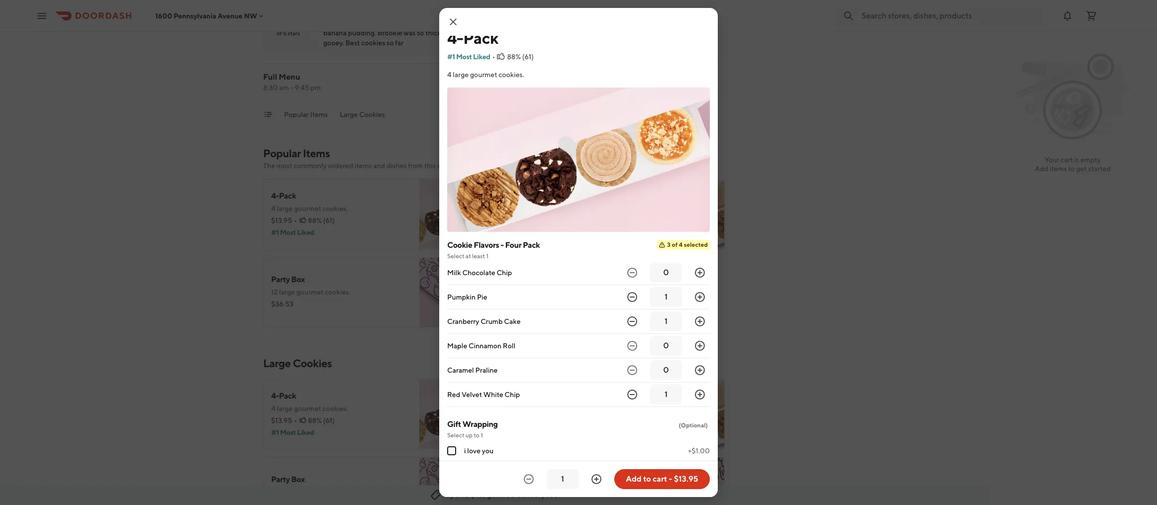 Task type: vqa. For each thing, say whether or not it's contained in the screenshot.
bottommost "Order"
no



Task type: locate. For each thing, give the bounding box(es) containing it.
popular inside popular items the most commonly ordered items and dishes from this store
[[263, 147, 301, 160]]

1 vertical spatial items
[[303, 147, 330, 160]]

items inside popular items the most commonly ordered items and dishes from this store
[[303, 147, 330, 160]]

close 4-pack image
[[447, 16, 459, 28]]

0 vertical spatial party box image
[[420, 257, 490, 328]]

0 vertical spatial your
[[1045, 156, 1060, 164]]

0 horizontal spatial doordash
[[393, 7, 420, 15]]

• inside 4-pack 'dialog'
[[492, 53, 495, 61]]

1 vertical spatial party box image
[[420, 457, 490, 505]]

chip
[[497, 269, 512, 277], [505, 391, 520, 399]]

decrease quantity by 1 image
[[627, 267, 639, 279], [627, 316, 639, 327], [627, 364, 639, 376], [627, 389, 639, 401]]

2 decrease quantity by 1 image from the top
[[627, 316, 639, 327]]

items
[[310, 110, 328, 118], [303, 147, 330, 160]]

select down cookie
[[447, 252, 465, 260]]

gift
[[447, 420, 461, 429]]

(while
[[586, 493, 605, 501]]

1 4-pack 4 large gourmet cookies. from the top
[[271, 191, 348, 213]]

maple
[[447, 342, 467, 350]]

party inside party box 12 large gourmet cookies. $36.53
[[271, 275, 290, 284]]

6 down 'red velvet white chip'
[[506, 405, 510, 413]]

$13.95
[[271, 217, 292, 224], [271, 417, 292, 425], [674, 474, 699, 484]]

1 vertical spatial box
[[291, 475, 305, 484]]

flavors
[[474, 240, 499, 250]]

2 vertical spatial -
[[669, 474, 673, 484]]

liked inside 4-pack 'dialog'
[[473, 53, 491, 61]]

cookies. inside party box 12 large gourmet cookies.
[[325, 488, 351, 496]]

box
[[291, 275, 305, 284], [291, 475, 305, 484]]

party for party box 12 large gourmet cookies.
[[271, 475, 290, 484]]

1 4 pack image from the top
[[420, 179, 490, 249]]

2 order from the left
[[581, 7, 598, 15]]

10/23/23
[[523, 7, 548, 15]]

1 horizontal spatial -
[[501, 240, 504, 250]]

None checkbox
[[447, 446, 456, 455]]

of
[[277, 29, 282, 37], [672, 241, 678, 248]]

- right "cover
[[669, 474, 673, 484]]

1 vertical spatial popular
[[263, 147, 301, 160]]

large cookies
[[340, 110, 385, 118], [263, 357, 332, 370]]

0 horizontal spatial order
[[421, 7, 438, 15]]

0 vertical spatial and
[[373, 162, 385, 170]]

fee
[[547, 490, 559, 500]]

cart inside your cart is empty add items to get started
[[1061, 156, 1074, 164]]

popular items button
[[284, 109, 328, 125]]

add to cart - $13.95 button
[[615, 469, 710, 489]]

0 vertical spatial popular
[[284, 110, 309, 118]]

0 horizontal spatial cart
[[653, 474, 668, 484]]

open menu image
[[36, 10, 48, 22]]

0 vertical spatial 6-pack 6 large gourmet cookies.
[[506, 191, 583, 213]]

1 horizontal spatial cookies
[[359, 110, 385, 118]]

most inside 4-pack 'dialog'
[[456, 53, 472, 61]]

3 current quantity is 0 number field from the top
[[656, 365, 676, 376]]

your up last)
[[506, 493, 521, 501]]

box inside party box 12 large gourmet cookies. $36.53
[[291, 275, 305, 284]]

0 vertical spatial decrease quantity by 1 image
[[627, 291, 639, 303]]

gift wrapping group
[[447, 419, 710, 505]]

0 vertical spatial box
[[291, 275, 305, 284]]

0 horizontal spatial free
[[501, 490, 515, 500]]

box inside party box 12 large gourmet cookies.
[[291, 475, 305, 484]]

12 inside the 12-pack specialty + free game 12 large gourmet cookies and a free "cover your cookies" card game (while supplies last)
[[506, 483, 513, 491]]

2 doordash from the left
[[553, 7, 580, 15]]

#1 inside 4-pack 'dialog'
[[447, 53, 455, 61]]

cart left is
[[1061, 156, 1074, 164]]

1 vertical spatial and
[[585, 483, 597, 491]]

increase quantity by 1 image for caramel praline
[[694, 364, 706, 376]]

1 vertical spatial large
[[263, 357, 291, 370]]

party
[[271, 275, 290, 284], [271, 475, 290, 484]]

add inside your cart is empty add items to get started
[[1035, 165, 1049, 173]]

items right ordered
[[355, 162, 372, 170]]

2 horizontal spatial to
[[1069, 165, 1075, 173]]

(13)
[[558, 217, 569, 224]]

cookies
[[560, 483, 584, 491]]

roll
[[503, 342, 516, 350]]

2 select from the top
[[447, 432, 465, 439]]

• doordash order
[[389, 7, 438, 15]]

free right the a
[[604, 483, 616, 491]]

items up commonly in the top of the page
[[303, 147, 330, 160]]

doordash
[[393, 7, 420, 15], [553, 7, 580, 15], [706, 7, 733, 15]]

party box 12 large gourmet cookies. $36.53
[[271, 275, 351, 308]]

1 6 pack image from the top
[[654, 179, 725, 249]]

2 vertical spatial (61)
[[323, 417, 335, 425]]

popular down the 9:45
[[284, 110, 309, 118]]

chip down the cookie flavors - four pack select at least 1
[[497, 269, 512, 277]]

12
[[271, 288, 278, 296], [506, 483, 513, 491], [271, 488, 278, 496]]

1 vertical spatial 6-
[[506, 391, 514, 401]]

0 vertical spatial to
[[1069, 165, 1075, 173]]

items left started
[[1050, 165, 1068, 173]]

0 vertical spatial $13.95 •
[[271, 217, 297, 224]]

0 vertical spatial (61)
[[522, 53, 534, 61]]

0 vertical spatial of
[[277, 29, 282, 37]]

12 inside party box 12 large gourmet cookies.
[[271, 488, 278, 496]]

1 vertical spatial 6 pack image
[[654, 379, 725, 449]]

6
[[506, 205, 510, 213], [506, 405, 510, 413]]

0 vertical spatial #1
[[447, 53, 455, 61]]

1 vertical spatial select
[[447, 432, 465, 439]]

2 4 pack image from the top
[[420, 379, 490, 449]]

selected
[[684, 241, 708, 248]]

0 vertical spatial -
[[290, 84, 293, 92]]

1 vertical spatial 1
[[481, 432, 483, 439]]

6-pack 6 large gourmet cookies.
[[506, 191, 583, 213], [506, 391, 583, 413]]

and left the a
[[585, 483, 597, 491]]

0 vertical spatial cookies
[[359, 110, 385, 118]]

1 select from the top
[[447, 252, 465, 260]]

pack inside the cookie flavors - four pack select at least 1
[[523, 240, 540, 250]]

large
[[453, 71, 469, 79], [277, 205, 293, 213], [512, 205, 528, 213], [279, 288, 295, 296], [277, 405, 293, 413], [512, 405, 528, 413], [514, 483, 530, 491], [279, 488, 295, 496]]

current quantity is 0 number field for roll
[[656, 340, 676, 351]]

3 order from the left
[[734, 7, 751, 15]]

2 vertical spatial decrease quantity by 1 image
[[523, 473, 535, 485]]

0 vertical spatial 6-
[[506, 191, 514, 201]]

0 vertical spatial 6 pack image
[[654, 179, 725, 249]]

1 horizontal spatial items
[[1050, 165, 1068, 173]]

select inside gift wrapping select up to 1
[[447, 432, 465, 439]]

popular for popular items
[[284, 110, 309, 118]]

to right up
[[474, 432, 480, 439]]

popular up most
[[263, 147, 301, 160]]

1 increase quantity by 1 image from the top
[[694, 316, 706, 327]]

most for 4 pack image corresponding to add button above love
[[280, 429, 296, 436]]

12 for party box 12 large gourmet cookies. $36.53
[[271, 288, 278, 296]]

1 horizontal spatial to
[[644, 474, 651, 484]]

of inside cookie flavors - four pack group
[[672, 241, 678, 248]]

$13.95 • for add button above love
[[271, 417, 297, 425]]

gourmet inside 4-pack 'dialog'
[[470, 71, 497, 79]]

increase quantity by 1 image for pumpkin pie
[[694, 291, 706, 303]]

6- right white at the left bottom
[[506, 391, 514, 401]]

1 order from the left
[[421, 7, 438, 15]]

to down is
[[1069, 165, 1075, 173]]

love
[[467, 447, 481, 455]]

1 box from the top
[[291, 275, 305, 284]]

1 vertical spatial current quantity is 0 number field
[[656, 340, 676, 351]]

cookies. inside party box 12 large gourmet cookies. $36.53
[[325, 288, 351, 296]]

1 vertical spatial cart
[[653, 474, 668, 484]]

1 vertical spatial 6
[[506, 405, 510, 413]]

88% (61)
[[507, 53, 534, 61], [308, 217, 335, 224], [308, 417, 335, 425]]

1 party box image from the top
[[420, 257, 490, 328]]

cart inside button
[[653, 474, 668, 484]]

1 horizontal spatial your
[[1045, 156, 1060, 164]]

(61) inside 4-pack 'dialog'
[[522, 53, 534, 61]]

1 horizontal spatial order
[[581, 7, 598, 15]]

6-
[[506, 191, 514, 201], [506, 391, 514, 401]]

1 vertical spatial (61)
[[323, 217, 335, 224]]

2 horizontal spatial -
[[669, 474, 673, 484]]

increase quantity by 1 image
[[694, 316, 706, 327], [694, 340, 706, 352]]

liked
[[473, 53, 491, 61], [297, 228, 314, 236], [533, 228, 550, 236], [297, 429, 314, 436]]

88%
[[507, 53, 521, 61], [308, 217, 322, 224], [308, 417, 322, 425]]

2 increase quantity by 1 image from the top
[[694, 340, 706, 352]]

2 vertical spatial to
[[644, 474, 651, 484]]

most for 6 pack image related to add button on top of at 4 pack image
[[516, 228, 532, 236]]

0 horizontal spatial cookies
[[293, 357, 332, 370]]

1 current quantity is 0 number field from the top
[[656, 267, 676, 278]]

select
[[447, 252, 465, 260], [447, 432, 465, 439]]

get right $15,
[[487, 490, 499, 500]]

to inside button
[[644, 474, 651, 484]]

free
[[604, 483, 616, 491], [501, 490, 515, 500]]

select down gift
[[447, 432, 465, 439]]

1 vertical spatial 6-pack 6 large gourmet cookies.
[[506, 391, 583, 413]]

large inside party box 12 large gourmet cookies.
[[279, 488, 295, 496]]

92% (13)
[[543, 217, 569, 224]]

2 vertical spatial $13.95
[[674, 474, 699, 484]]

game
[[592, 470, 613, 479]]

0 horizontal spatial and
[[373, 162, 385, 170]]

maple cinnamon roll
[[447, 342, 516, 350]]

current quantity is 1 number field for pumpkin pie
[[656, 292, 676, 303]]

7/18/23 • doordash order
[[680, 7, 751, 15]]

- left four
[[501, 240, 504, 250]]

0 vertical spatial 1
[[486, 252, 489, 260]]

your left is
[[1045, 156, 1060, 164]]

1 vertical spatial 88%
[[308, 217, 322, 224]]

delivery
[[517, 490, 545, 500]]

items for popular items the most commonly ordered items and dishes from this store
[[303, 147, 330, 160]]

from
[[408, 162, 423, 170]]

items inside button
[[310, 110, 328, 118]]

add for add button on top of at
[[465, 231, 478, 239]]

4-pack 4 large gourmet cookies.
[[271, 191, 348, 213], [271, 391, 348, 413]]

0 horizontal spatial large cookies
[[263, 357, 332, 370]]

decrease quantity by 1 image
[[627, 291, 639, 303], [627, 340, 639, 352], [523, 473, 535, 485]]

at
[[466, 252, 471, 260]]

items for popular items
[[310, 110, 328, 118]]

0 vertical spatial 88% (61)
[[507, 53, 534, 61]]

cart right "cover
[[653, 474, 668, 484]]

2 vertical spatial #1
[[271, 429, 279, 436]]

2 6 pack image from the top
[[654, 379, 725, 449]]

a
[[599, 483, 602, 491]]

current quantity is 0 number field for chip
[[656, 267, 676, 278]]

1 vertical spatial $13.95 •
[[271, 417, 297, 425]]

0 horizontal spatial your
[[506, 493, 521, 501]]

0 horizontal spatial of
[[277, 29, 282, 37]]

1 horizontal spatial large
[[340, 110, 358, 118]]

1 vertical spatial -
[[501, 240, 504, 250]]

gift wrapping select up to 1
[[447, 420, 498, 439]]

and left dishes
[[373, 162, 385, 170]]

order
[[421, 7, 438, 15], [581, 7, 598, 15], [734, 7, 751, 15]]

1 vertical spatial of
[[672, 241, 678, 248]]

$13.95 for add button on top of at 4 pack image
[[271, 217, 292, 224]]

•
[[389, 7, 392, 15], [549, 7, 552, 15], [702, 7, 705, 15], [492, 53, 495, 61], [294, 217, 297, 224], [529, 217, 532, 224], [294, 417, 297, 425]]

$13.95 • for add button on top of at
[[271, 217, 297, 224]]

and inside popular items the most commonly ordered items and dishes from this store
[[373, 162, 385, 170]]

1 vertical spatial party
[[271, 475, 290, 484]]

0 vertical spatial get
[[1077, 165, 1087, 173]]

1 vertical spatial decrease quantity by 1 image
[[627, 340, 639, 352]]

your inside your cart is empty add items to get started
[[1045, 156, 1060, 164]]

1 doordash from the left
[[393, 7, 420, 15]]

"cover
[[618, 483, 640, 491]]

4 pack image
[[420, 179, 490, 249], [420, 379, 490, 449]]

0 vertical spatial 88%
[[507, 53, 521, 61]]

1 vertical spatial 4-pack 4 large gourmet cookies.
[[271, 391, 348, 413]]

1 vertical spatial 4-
[[271, 191, 279, 201]]

1 horizontal spatial cart
[[1061, 156, 1074, 164]]

cart
[[1061, 156, 1074, 164], [653, 474, 668, 484]]

free up last)
[[501, 490, 515, 500]]

2 horizontal spatial doordash
[[706, 7, 733, 15]]

1 inside the cookie flavors - four pack select at least 1
[[486, 252, 489, 260]]

4 decrease quantity by 1 image from the top
[[627, 389, 639, 401]]

88% (61) inside 4-pack 'dialog'
[[507, 53, 534, 61]]

1 vertical spatial large cookies
[[263, 357, 332, 370]]

of right 3
[[672, 241, 678, 248]]

1 inside gift wrapping select up to 1
[[481, 432, 483, 439]]

liked for 4 pack image corresponding to add button above love
[[297, 429, 314, 436]]

$13.95 •
[[271, 217, 297, 224], [271, 417, 297, 425]]

to right "cover
[[644, 474, 651, 484]]

large inside 4-pack 'dialog'
[[453, 71, 469, 79]]

gourmet inside the 12-pack specialty + free game 12 large gourmet cookies and a free "cover your cookies" card game (while supplies last)
[[531, 483, 559, 491]]

2 vertical spatial 88% (61)
[[308, 417, 335, 425]]

doordash for 7/18/23
[[706, 7, 733, 15]]

2 box from the top
[[291, 475, 305, 484]]

to inside your cart is empty add items to get started
[[1069, 165, 1075, 173]]

6- up $21.48
[[506, 191, 514, 201]]

your
[[1045, 156, 1060, 164], [506, 493, 521, 501]]

0 vertical spatial increase quantity by 1 image
[[694, 316, 706, 327]]

1 vertical spatial cookies
[[293, 357, 332, 370]]

1 6- from the top
[[506, 191, 514, 201]]

Current quantity is 0 number field
[[656, 267, 676, 278], [656, 340, 676, 351], [656, 365, 676, 376]]

1 vertical spatial increase quantity by 1 image
[[694, 340, 706, 352]]

0 horizontal spatial -
[[290, 84, 293, 92]]

supplies
[[607, 493, 633, 501]]

popular items
[[284, 110, 328, 118]]

of left 5
[[277, 29, 282, 37]]

nw
[[244, 12, 257, 20]]

cookies. inside 4-pack 'dialog'
[[499, 71, 525, 79]]

cookie flavors - four pack select at least 1
[[447, 240, 540, 260]]

large inside party box 12 large gourmet cookies. $36.53
[[279, 288, 295, 296]]

0 vertical spatial current quantity is 0 number field
[[656, 267, 676, 278]]

1 decrease quantity by 1 image from the top
[[627, 267, 639, 279]]

0 vertical spatial cart
[[1061, 156, 1074, 164]]

0 vertical spatial 4-pack 4 large gourmet cookies.
[[271, 191, 348, 213]]

1 vertical spatial 88% (61)
[[308, 217, 335, 224]]

this
[[424, 162, 436, 170]]

1 down wrapping
[[481, 432, 483, 439]]

current quantity is 1 number field for red velvet white chip
[[656, 389, 676, 400]]

1 vertical spatial $13.95
[[271, 417, 292, 425]]

items down pm
[[310, 110, 328, 118]]

notification bell image
[[1062, 10, 1074, 22]]

#1 most liked
[[447, 53, 491, 61], [271, 228, 314, 236], [271, 429, 314, 436]]

0 vertical spatial select
[[447, 252, 465, 260]]

2 4-pack 4 large gourmet cookies. from the top
[[271, 391, 348, 413]]

1 horizontal spatial doordash
[[553, 7, 580, 15]]

2 vertical spatial current quantity is 0 number field
[[656, 365, 676, 376]]

1 $13.95 • from the top
[[271, 217, 297, 224]]

2 party from the top
[[271, 475, 290, 484]]

milk chocolate chip
[[447, 269, 512, 277]]

order for 7/18/23 • doordash order
[[734, 7, 751, 15]]

0 vertical spatial #1 most liked
[[447, 53, 491, 61]]

0 vertical spatial 6
[[506, 205, 510, 213]]

get
[[1077, 165, 1087, 173], [487, 490, 499, 500]]

1 party from the top
[[271, 275, 290, 284]]

2 $13.95 • from the top
[[271, 417, 297, 425]]

6 pack image
[[654, 179, 725, 249], [654, 379, 725, 449]]

6 up $21.48
[[506, 205, 510, 213]]

pumpkin pie
[[447, 293, 488, 301]]

2 current quantity is 0 number field from the top
[[656, 340, 676, 351]]

party inside party box 12 large gourmet cookies.
[[271, 475, 290, 484]]

party box 12 large gourmet cookies.
[[271, 475, 351, 496]]

party box image
[[420, 257, 490, 328], [420, 457, 490, 505]]

increase quantity by 1 image
[[694, 267, 706, 279], [694, 291, 706, 303], [694, 364, 706, 376], [694, 389, 706, 401], [591, 473, 603, 485]]

chip right white at the left bottom
[[505, 391, 520, 399]]

3 doordash from the left
[[706, 7, 733, 15]]

to
[[1069, 165, 1075, 173], [474, 432, 480, 439], [644, 474, 651, 484]]

1 vertical spatial 4 pack image
[[420, 379, 490, 449]]

get down is
[[1077, 165, 1087, 173]]

popular inside button
[[284, 110, 309, 118]]

2 vertical spatial 4-
[[271, 391, 279, 401]]

(61)
[[522, 53, 534, 61], [323, 217, 335, 224], [323, 417, 335, 425]]

12 inside party box 12 large gourmet cookies. $36.53
[[271, 288, 278, 296]]

-
[[290, 84, 293, 92], [501, 240, 504, 250], [669, 474, 673, 484]]

92%
[[543, 217, 556, 224]]

1600 pennsylvania avenue nw
[[155, 12, 257, 20]]

add button up at
[[459, 227, 484, 243]]

1 horizontal spatial of
[[672, 241, 678, 248]]

0 vertical spatial items
[[310, 110, 328, 118]]

1
[[486, 252, 489, 260], [481, 432, 483, 439]]

- right am
[[290, 84, 293, 92]]

cranberry
[[447, 318, 479, 325]]

1 right least
[[486, 252, 489, 260]]

2 horizontal spatial order
[[734, 7, 751, 15]]

4
[[447, 71, 452, 79], [271, 205, 276, 213], [679, 241, 683, 248], [271, 405, 276, 413]]

1 vertical spatial get
[[487, 490, 499, 500]]

0 vertical spatial party
[[271, 275, 290, 284]]

items
[[355, 162, 372, 170], [1050, 165, 1068, 173]]

Current quantity is 1 number field
[[656, 292, 676, 303], [656, 316, 676, 327], [656, 389, 676, 400], [553, 474, 573, 485]]

3 of 4 selected
[[667, 241, 708, 248]]

1 horizontal spatial large cookies
[[340, 110, 385, 118]]

large inside the 12-pack specialty + free game 12 large gourmet cookies and a free "cover your cookies" card game (while supplies last)
[[514, 483, 530, 491]]

0 horizontal spatial to
[[474, 432, 480, 439]]

88% (61) for 4 pack image corresponding to add button above love
[[308, 417, 335, 425]]



Task type: describe. For each thing, give the bounding box(es) containing it.
four
[[505, 240, 522, 250]]

1 6-pack 6 large gourmet cookies. from the top
[[506, 191, 583, 213]]

6 pack image for 4 pack image corresponding to add button above love
[[654, 379, 725, 449]]

most for add button on top of at 4 pack image
[[280, 228, 296, 236]]

2 vertical spatial #1 most liked
[[271, 429, 314, 436]]

4-pack 4 large gourmet cookies. for add button above love
[[271, 391, 348, 413]]

increase quantity by 1 image for milk chocolate chip
[[694, 267, 706, 279]]

menu
[[279, 72, 300, 82]]

gourmet inside party box 12 large gourmet cookies. $36.53
[[296, 288, 324, 296]]

full
[[263, 72, 277, 82]]

current quantity is 1 number field for cranberry crumb cake
[[656, 316, 676, 327]]

gourmet inside party box 12 large gourmet cookies.
[[296, 488, 324, 496]]

velvet
[[462, 391, 482, 399]]

last)
[[506, 503, 520, 505]]

#2
[[506, 228, 515, 236]]

1 vertical spatial #1 most liked
[[271, 228, 314, 236]]

add inside 4-pack 'dialog'
[[626, 474, 642, 484]]

8:30
[[263, 84, 278, 92]]

- inside button
[[669, 474, 673, 484]]

cookies inside "button"
[[359, 110, 385, 118]]

(61) for add button on top of at
[[323, 217, 335, 224]]

add for add button right of 3
[[699, 231, 713, 239]]

your cart is empty add items to get started
[[1035, 156, 1111, 173]]

- inside the cookie flavors - four pack select at least 1
[[501, 240, 504, 250]]

select inside the cookie flavors - four pack select at least 1
[[447, 252, 465, 260]]

cookie flavors - four pack group
[[447, 240, 710, 407]]

2 6-pack 6 large gourmet cookies. from the top
[[506, 391, 583, 413]]

liked for add button on top of at 4 pack image
[[297, 228, 314, 236]]

spend
[[446, 490, 469, 500]]

caramel praline
[[447, 366, 498, 374]]

(optional)
[[679, 422, 708, 429]]

am
[[279, 84, 289, 92]]

4- for add button on top of at
[[271, 191, 279, 201]]

none checkbox inside gift wrapping group
[[447, 446, 456, 455]]

stars
[[288, 29, 300, 37]]

free
[[574, 470, 590, 479]]

dishes
[[387, 162, 407, 170]]

cinnamon
[[469, 342, 502, 350]]

party for party box 12 large gourmet cookies. $36.53
[[271, 275, 290, 284]]

to inside gift wrapping select up to 1
[[474, 432, 480, 439]]

4 large gourmet cookies.
[[447, 71, 525, 79]]

4-pack 4 large gourmet cookies. for add button on top of at
[[271, 191, 348, 213]]

most
[[277, 162, 292, 170]]

increase quantity by 1 image for cranberry crumb cake
[[694, 316, 706, 327]]

wrapping
[[463, 420, 498, 429]]

doordash for 10/23/23
[[553, 7, 580, 15]]

i
[[464, 447, 466, 455]]

free inside the 12-pack specialty + free game 12 large gourmet cookies and a free "cover your cookies" card game (while supplies last)
[[604, 483, 616, 491]]

4- for add button above love
[[271, 391, 279, 401]]

specialty
[[535, 470, 568, 479]]

pm
[[311, 84, 321, 92]]

milk
[[447, 269, 461, 277]]

get inside your cart is empty add items to get started
[[1077, 165, 1087, 173]]

of 5 stars
[[277, 29, 300, 37]]

0 horizontal spatial large
[[263, 357, 291, 370]]

game
[[567, 493, 585, 501]]

praline
[[476, 366, 498, 374]]

2 6 from the top
[[506, 405, 510, 413]]

4 pack image for add button on top of at
[[420, 179, 490, 249]]

large cookies button
[[340, 109, 385, 125]]

$36.53
[[271, 300, 294, 308]]

increase quantity by 1 image for maple cinnamon roll
[[694, 340, 706, 352]]

$15,
[[471, 490, 485, 500]]

(61) for add button above love
[[323, 417, 335, 425]]

#2 most liked
[[506, 228, 550, 236]]

liked for 6 pack image related to add button on top of at 4 pack image
[[533, 228, 550, 236]]

12-pack specialty + free game image
[[654, 457, 725, 505]]

7/18/23
[[680, 7, 701, 15]]

$13.95 for 4 pack image corresponding to add button above love
[[271, 417, 292, 425]]

add button right 3
[[694, 227, 719, 243]]

Item Search search field
[[582, 79, 717, 90]]

#1 most liked inside 4-pack 'dialog'
[[447, 53, 491, 61]]

4 inside cookie flavors - four pack group
[[679, 241, 683, 248]]

empty
[[1081, 156, 1101, 164]]

is
[[1075, 156, 1080, 164]]

$21.48 •
[[506, 217, 532, 224]]

+$1.00
[[688, 447, 710, 455]]

0 items, open order cart image
[[1086, 10, 1098, 22]]

you
[[482, 447, 494, 455]]

4-pack dialog
[[439, 8, 718, 505]]

4-pack
[[447, 28, 499, 47]]

2 party box image from the top
[[420, 457, 490, 505]]

1600
[[155, 12, 172, 20]]

items inside your cart is empty add items to get started
[[1050, 165, 1068, 173]]

2 vertical spatial 88%
[[308, 417, 322, 425]]

up
[[466, 432, 473, 439]]

popular items the most commonly ordered items and dishes from this store
[[263, 147, 453, 170]]

pumpkin
[[447, 293, 476, 301]]

box for party box 12 large gourmet cookies. $36.53
[[291, 275, 305, 284]]

#1 for 4 pack image corresponding to add button above love
[[271, 429, 279, 436]]

88% inside 4-pack 'dialog'
[[507, 53, 521, 61]]

4- inside 'dialog'
[[447, 28, 464, 47]]

decrease quantity by 1 image for chip
[[627, 267, 639, 279]]

$13.95 inside button
[[674, 474, 699, 484]]

add for add button above love
[[465, 432, 478, 439]]

large inside "button"
[[340, 110, 358, 118]]

9:45
[[295, 84, 309, 92]]

cookie
[[447, 240, 473, 250]]

white
[[484, 391, 503, 399]]

least
[[472, 252, 485, 260]]

pennsylvania
[[174, 12, 216, 20]]

box for party box 12 large gourmet cookies.
[[291, 475, 305, 484]]

decrease quantity by 1 image for pumpkin pie
[[627, 291, 639, 303]]

caramel
[[447, 366, 474, 374]]

card
[[552, 493, 566, 501]]

pie
[[477, 293, 488, 301]]

10/23/23 • doordash order
[[523, 7, 598, 15]]

decrease quantity by 1 image for cake
[[627, 316, 639, 327]]

decrease quantity by 1 image for white
[[627, 389, 639, 401]]

1600 pennsylvania avenue nw button
[[155, 12, 265, 20]]

and inside the 12-pack specialty + free game 12 large gourmet cookies and a free "cover your cookies" card game (while supplies last)
[[585, 483, 597, 491]]

add button up love
[[459, 428, 484, 443]]

cranberry crumb cake
[[447, 318, 521, 325]]

3 decrease quantity by 1 image from the top
[[627, 364, 639, 376]]

- inside full menu 8:30 am - 9:45 pm
[[290, 84, 293, 92]]

order for 10/23/23 • doordash order
[[581, 7, 598, 15]]

red
[[447, 391, 460, 399]]

cake
[[504, 318, 521, 325]]

the
[[263, 162, 275, 170]]

i love you
[[464, 447, 494, 455]]

#1 for add button on top of at 4 pack image
[[271, 228, 279, 236]]

1 6 from the top
[[506, 205, 510, 213]]

5
[[283, 29, 287, 37]]

commonly
[[294, 162, 327, 170]]

pack inside the 12-pack specialty + free game 12 large gourmet cookies and a free "cover your cookies" card game (while supplies last)
[[517, 470, 534, 479]]

ordered
[[328, 162, 353, 170]]

+
[[569, 470, 573, 479]]

spend $15, get free delivery fee
[[446, 490, 559, 500]]

chocolate
[[463, 269, 496, 277]]

items inside popular items the most commonly ordered items and dishes from this store
[[355, 162, 372, 170]]

3
[[667, 241, 671, 248]]

0 vertical spatial chip
[[497, 269, 512, 277]]

add to cart - $13.95
[[626, 474, 699, 484]]

started
[[1089, 165, 1111, 173]]

88% (61) for add button on top of at 4 pack image
[[308, 217, 335, 224]]

cookies"
[[522, 493, 550, 501]]

crumb
[[481, 318, 503, 325]]

increase quantity by 1 image for red velvet white chip
[[694, 389, 706, 401]]

0 vertical spatial large cookies
[[340, 110, 385, 118]]

decrease quantity by 1 image for maple cinnamon roll
[[627, 340, 639, 352]]

4 pack image for add button above love
[[420, 379, 490, 449]]

6 pack image for add button on top of at 4 pack image
[[654, 179, 725, 249]]

popular for popular items the most commonly ordered items and dishes from this store
[[263, 147, 301, 160]]

2 6- from the top
[[506, 391, 514, 401]]

store
[[437, 162, 453, 170]]

12-
[[506, 470, 517, 479]]

red velvet white chip
[[447, 391, 520, 399]]

0 horizontal spatial get
[[487, 490, 499, 500]]

1 vertical spatial chip
[[505, 391, 520, 399]]

12 for party box 12 large gourmet cookies.
[[271, 488, 278, 496]]

your inside the 12-pack specialty + free game 12 large gourmet cookies and a free "cover your cookies" card game (while supplies last)
[[506, 493, 521, 501]]



